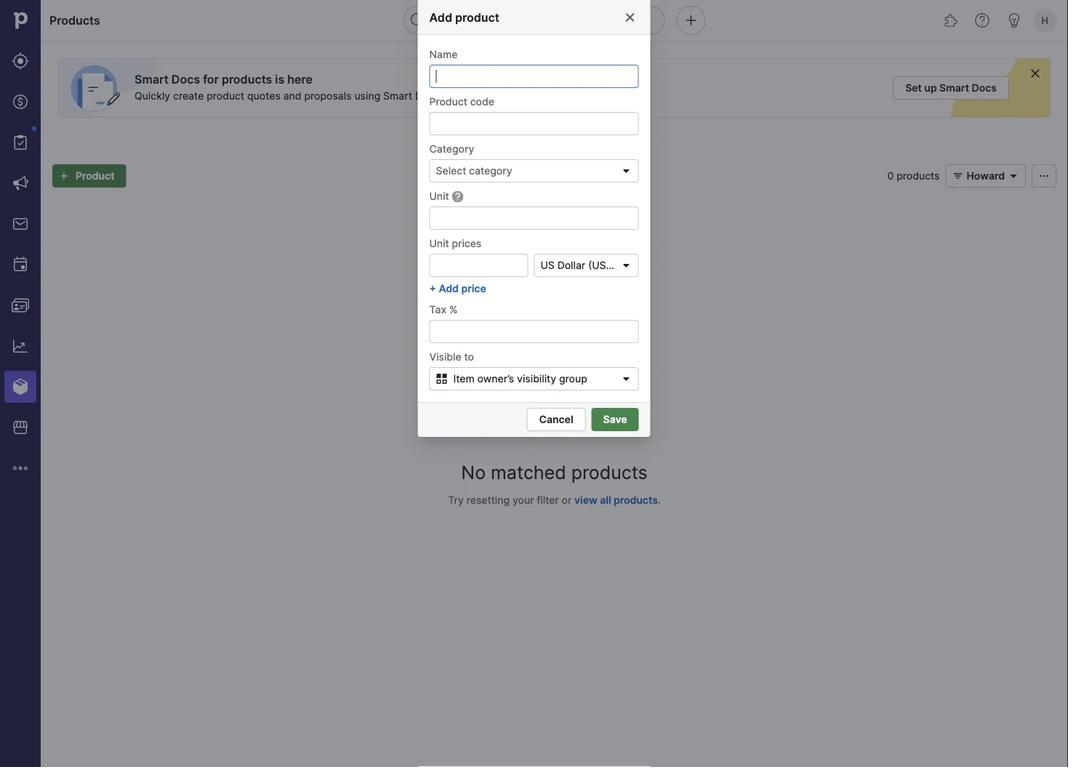 Task type: locate. For each thing, give the bounding box(es) containing it.
no matched products
[[462, 462, 648, 484]]

color primary image
[[621, 260, 633, 271]]

using
[[355, 89, 381, 102]]

1 vertical spatial product
[[76, 170, 115, 182]]

quick help image
[[974, 12, 992, 29]]

1 horizontal spatial smart
[[384, 89, 413, 102]]

1 unit from the top
[[430, 190, 449, 202]]

add up name at the top of the page
[[430, 10, 453, 24]]

products
[[222, 72, 272, 86], [897, 170, 940, 182], [572, 462, 648, 484], [614, 494, 658, 506]]

None text field
[[430, 65, 639, 88], [430, 112, 639, 135], [430, 207, 639, 230], [430, 320, 639, 343], [430, 65, 639, 88], [430, 112, 639, 135], [430, 207, 639, 230], [430, 320, 639, 343]]

quick add image
[[683, 12, 700, 29]]

here
[[288, 72, 313, 86]]

close image
[[1030, 68, 1042, 79]]

+ add price
[[430, 282, 487, 295]]

code
[[470, 95, 495, 108]]

color undefined image
[[12, 134, 29, 151]]

learn more link
[[446, 88, 515, 103]]

docs.
[[415, 89, 443, 102]]

product up name at the top of the page
[[455, 10, 500, 24]]

None text field
[[430, 254, 529, 277]]

item owner's visibility group
[[454, 373, 588, 385]]

set up smart docs button
[[894, 76, 1010, 100]]

+
[[430, 282, 436, 295]]

docs
[[172, 72, 200, 86], [972, 82, 998, 94]]

quickly
[[135, 89, 170, 102]]

view all products link
[[575, 494, 658, 506]]

unit
[[430, 190, 449, 202], [430, 237, 449, 250]]

product inside 'product' button
[[76, 170, 115, 182]]

set
[[906, 82, 922, 94]]

smart right using
[[384, 89, 413, 102]]

cancel button
[[527, 408, 586, 431]]

menu item
[[0, 367, 41, 407]]

1 horizontal spatial product
[[430, 95, 468, 108]]

color muted image
[[452, 191, 464, 203]]

docs right up
[[972, 82, 998, 94]]

unit left prices
[[430, 237, 449, 250]]

1 vertical spatial unit
[[430, 237, 449, 250]]

product down smart docs for products is here
[[207, 89, 245, 102]]

color link image
[[504, 90, 515, 101]]

1 vertical spatial add
[[439, 282, 459, 295]]

color primary inverted image
[[55, 170, 73, 182]]

add
[[430, 10, 453, 24], [439, 282, 459, 295]]

save
[[604, 414, 628, 426]]

quickly create product quotes and proposals using smart docs.
[[135, 89, 443, 102]]

2 horizontal spatial smart
[[940, 82, 970, 94]]

matched
[[491, 462, 567, 484]]

1 vertical spatial product
[[207, 89, 245, 102]]

Search Pipedrive field
[[403, 6, 665, 35]]

color primary image
[[625, 12, 636, 23], [621, 165, 633, 177], [950, 170, 967, 182], [1006, 170, 1023, 182], [433, 373, 451, 385], [618, 373, 636, 385]]

learn
[[446, 89, 473, 102]]

more image
[[12, 460, 29, 477]]

tax %
[[430, 303, 458, 316]]

smart right up
[[940, 82, 970, 94]]

0 products
[[888, 170, 940, 182]]

.
[[658, 494, 661, 506]]

1 horizontal spatial product
[[455, 10, 500, 24]]

try resetting your filter or view all products .
[[448, 494, 661, 506]]

product
[[430, 95, 468, 108], [76, 170, 115, 182]]

smart up the quickly
[[135, 72, 169, 86]]

0 vertical spatial unit
[[430, 190, 449, 202]]

proposals
[[304, 89, 352, 102]]

create
[[173, 89, 204, 102]]

campaigns image
[[12, 175, 29, 192]]

item
[[454, 373, 475, 385]]

smart
[[135, 72, 169, 86], [940, 82, 970, 94], [384, 89, 413, 102]]

product
[[455, 10, 500, 24], [207, 89, 245, 102]]

deals image
[[12, 93, 29, 111]]

unit left color muted icon
[[430, 190, 449, 202]]

add right +
[[439, 282, 459, 295]]

select category button
[[430, 159, 639, 183]]

cancel
[[540, 414, 574, 426]]

try
[[448, 494, 464, 506]]

category
[[469, 165, 513, 177]]

(usd)
[[589, 259, 618, 272]]

category
[[430, 143, 475, 155]]

1 horizontal spatial docs
[[972, 82, 998, 94]]

0 vertical spatial product
[[430, 95, 468, 108]]

to
[[465, 351, 474, 363]]

menu
[[0, 0, 41, 768]]

products up all
[[572, 462, 648, 484]]

product for product code
[[430, 95, 468, 108]]

unit for unit
[[430, 190, 449, 202]]

all
[[600, 494, 612, 506]]

docs up create
[[172, 72, 200, 86]]

unit prices
[[430, 237, 482, 250]]

0 horizontal spatial product
[[76, 170, 115, 182]]

sales assistant image
[[1006, 12, 1024, 29]]

products right 0 on the right top of the page
[[897, 170, 940, 182]]

2 unit from the top
[[430, 237, 449, 250]]

docs inside 'button'
[[972, 82, 998, 94]]

more
[[476, 89, 501, 102]]

prices
[[452, 237, 482, 250]]

filter
[[537, 494, 559, 506]]

save button
[[592, 408, 639, 431]]



Task type: vqa. For each thing, say whether or not it's contained in the screenshot.
Docs.
yes



Task type: describe. For each thing, give the bounding box(es) containing it.
tax
[[430, 303, 447, 316]]

or
[[562, 494, 572, 506]]

set up smart docs
[[906, 82, 998, 94]]

0 horizontal spatial smart
[[135, 72, 169, 86]]

h
[[1042, 15, 1049, 26]]

home image
[[9, 9, 31, 31]]

0 vertical spatial add
[[430, 10, 453, 24]]

and
[[284, 89, 302, 102]]

resetting
[[467, 494, 510, 506]]

visible
[[430, 351, 462, 363]]

products image
[[12, 378, 29, 396]]

product button
[[52, 164, 126, 188]]

%
[[450, 303, 458, 316]]

0 horizontal spatial product
[[207, 89, 245, 102]]

is
[[275, 72, 285, 86]]

activities image
[[12, 256, 29, 274]]

up
[[925, 82, 938, 94]]

view
[[575, 494, 598, 506]]

name
[[430, 48, 458, 60]]

us
[[541, 259, 555, 272]]

group
[[559, 373, 588, 385]]

unit for unit prices
[[430, 237, 449, 250]]

smart docs for products is here
[[135, 72, 313, 86]]

quotes
[[247, 89, 281, 102]]

no
[[462, 462, 486, 484]]

Select category field
[[430, 159, 639, 183]]

sales inbox image
[[12, 215, 29, 233]]

learn more
[[446, 89, 501, 102]]

contacts image
[[12, 297, 29, 314]]

select category
[[436, 165, 513, 177]]

howard button
[[946, 164, 1027, 188]]

item owner's visibility group button
[[430, 367, 639, 391]]

0 horizontal spatial docs
[[172, 72, 200, 86]]

product code
[[430, 95, 495, 108]]

your
[[513, 494, 534, 506]]

smart inside 'button'
[[940, 82, 970, 94]]

more actions image
[[1036, 170, 1054, 182]]

us dollar (usd)
[[541, 259, 618, 272]]

for
[[203, 72, 219, 86]]

price
[[462, 282, 487, 295]]

product for product
[[76, 170, 115, 182]]

owner's
[[478, 373, 515, 385]]

dollar
[[558, 259, 586, 272]]

0 vertical spatial product
[[455, 10, 500, 24]]

select
[[436, 165, 467, 177]]

visible to
[[430, 351, 474, 363]]

insights image
[[12, 338, 29, 355]]

leads image
[[12, 52, 29, 70]]

us dollar (usd) button
[[534, 254, 639, 277]]

products up the quotes
[[222, 72, 272, 86]]

howard
[[967, 170, 1006, 182]]

h button
[[1031, 6, 1060, 35]]

color primary image inside "select category" popup button
[[621, 165, 633, 177]]

visibility
[[517, 373, 557, 385]]

US Dollar (USD) field
[[534, 254, 639, 277]]

marketplace image
[[12, 419, 29, 437]]

0
[[888, 170, 894, 182]]

products
[[49, 13, 100, 27]]

products right all
[[614, 494, 658, 506]]

add product
[[430, 10, 500, 24]]



